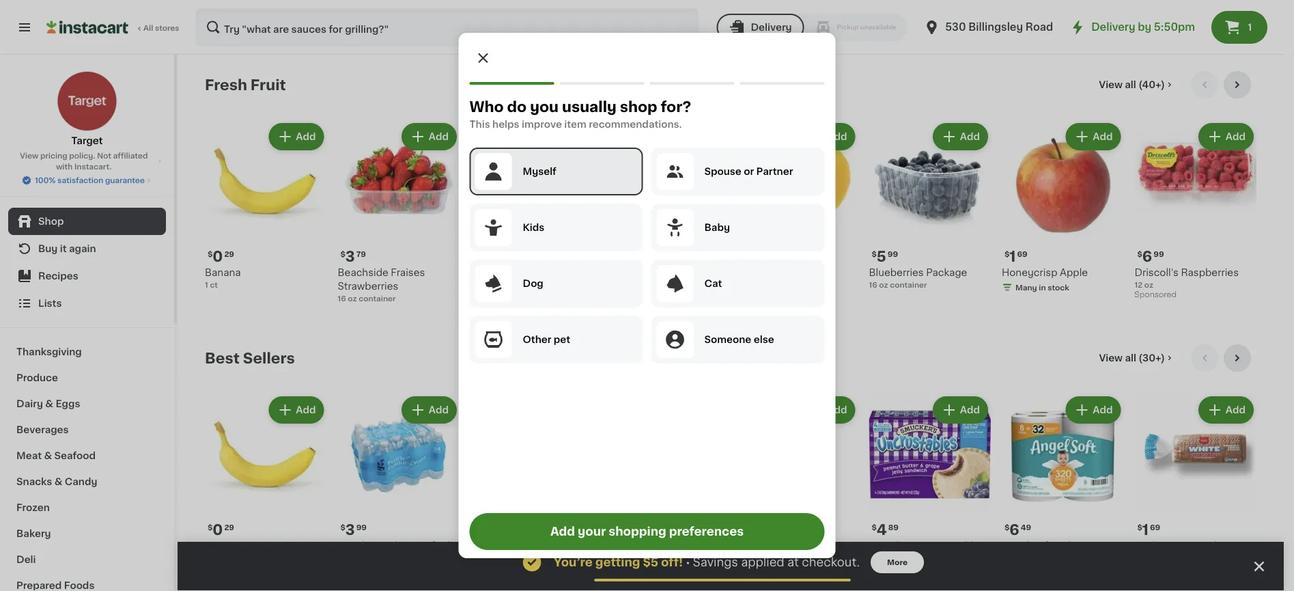 Task type: locate. For each thing, give the bounding box(es) containing it.
1 horizontal spatial sponsored badge image
[[1135, 291, 1177, 299]]

white up bread
[[1205, 541, 1233, 550]]

& for good & gather purified drinking water
[[367, 541, 375, 550]]

all stores
[[143, 24, 179, 32]]

2 4 from the left
[[877, 523, 887, 537]]

2 horizontal spatial $ 3 99
[[606, 249, 633, 264]]

2 vertical spatial view
[[1100, 353, 1123, 363]]

myself
[[523, 167, 557, 176]]

1 horizontal spatial driscoll's
[[1135, 267, 1179, 277]]

6 left 49
[[1010, 523, 1020, 537]]

16 down "blueberries"
[[869, 281, 878, 288]]

2 all from the top
[[1126, 353, 1137, 363]]

$ 3 99 for driscoll's organic raspberries
[[606, 249, 633, 264]]

1 inside 'button'
[[1249, 23, 1253, 32]]

delivery for delivery by 5:50pm
[[1092, 22, 1136, 32]]

0 vertical spatial container
[[890, 281, 928, 288]]

0 vertical spatial 6
[[1143, 249, 1153, 264]]

1 driscoll's from the left
[[604, 267, 648, 277]]

1 horizontal spatial $40,
[[768, 542, 785, 550]]

prepared foods link
[[8, 573, 166, 591]]

99 inside $ 9 99
[[623, 523, 633, 531]]

1 $8 from the left
[[674, 542, 684, 550]]

angel
[[1002, 541, 1030, 550]]

with
[[56, 163, 73, 170]]

16 down 'strawberries' on the left top of the page
[[338, 294, 346, 302]]

0 horizontal spatial driscoll's
[[604, 267, 648, 277]]

0 vertical spatial sandwich
[[1135, 554, 1182, 564]]

rolls
[[1032, 554, 1055, 564]]

0 vertical spatial 16
[[869, 281, 878, 288]]

0 horizontal spatial gather
[[377, 541, 410, 550]]

1 $ 0 29 from the top
[[208, 249, 234, 264]]

stock down honeycrisp apple
[[1048, 284, 1070, 291]]

raspberries
[[1182, 267, 1239, 277], [604, 281, 661, 291]]

1 vertical spatial ct
[[210, 554, 218, 562]]

beachside
[[338, 267, 389, 277]]

ct for best sellers
[[210, 554, 218, 562]]

99 up red
[[489, 250, 500, 258]]

1 banana 1 ct from the top
[[205, 267, 241, 288]]

2 spend from the left
[[741, 542, 766, 550]]

1 horizontal spatial 69
[[1151, 523, 1161, 531]]

add your shopping preferences
[[551, 526, 744, 537]]

0 horizontal spatial 89
[[756, 250, 766, 258]]

1 horizontal spatial 89
[[889, 523, 899, 531]]

spend
[[608, 542, 633, 550], [741, 542, 766, 550]]

1 vertical spatial item carousel region
[[205, 344, 1257, 591]]

& up free
[[500, 541, 508, 550]]

& left candy
[[54, 477, 62, 486]]

target logo image
[[57, 71, 117, 131]]

more button
[[871, 551, 925, 573]]

2 $ 0 29 from the top
[[208, 523, 234, 537]]

1 horizontal spatial stock
[[1048, 284, 1070, 291]]

all left (30+)
[[1126, 353, 1137, 363]]

0 vertical spatial ct
[[210, 281, 218, 288]]

8 right paper,
[[1116, 541, 1122, 550]]

1 ct from the top
[[210, 281, 218, 288]]

$8 up off!
[[674, 542, 684, 550]]

2 ct from the top
[[210, 554, 218, 562]]

99 right 9
[[623, 523, 633, 531]]

1 horizontal spatial container
[[890, 281, 928, 288]]

1 horizontal spatial spend
[[741, 542, 766, 550]]

1 vertical spatial banana 1 ct
[[205, 541, 241, 562]]

29 for best
[[224, 523, 234, 531]]

all for 6
[[1126, 80, 1137, 90]]

$ 3 99 up driscoll's organic raspberries
[[606, 249, 633, 264]]

0 horizontal spatial spend
[[608, 542, 633, 550]]

more
[[888, 559, 908, 566]]

1 horizontal spatial $ 3 99
[[473, 249, 500, 264]]

bread
[[1184, 554, 1213, 564]]

sponsored badge image down '12'
[[1135, 291, 1177, 299]]

4 up smucker's
[[877, 523, 887, 537]]

1 vertical spatial banana
[[205, 541, 241, 550]]

2 banana from the top
[[205, 541, 241, 550]]

all left (40+)
[[1126, 80, 1137, 90]]

1 vertical spatial sandwich
[[895, 568, 942, 578]]

0 horizontal spatial white
[[649, 554, 677, 564]]

530
[[946, 22, 967, 32]]

0 horizontal spatial sponsored badge image
[[604, 305, 645, 313]]

1 vertical spatial 8
[[1002, 580, 1007, 588]]

& right dairy
[[45, 399, 53, 409]]

1 spend from the left
[[608, 542, 633, 550]]

3 right ct,
[[1021, 580, 1026, 588]]

good
[[338, 541, 365, 550], [471, 541, 498, 550]]

1 gather from the left
[[377, 541, 410, 550]]

pet
[[554, 335, 571, 344]]

★★★★★
[[869, 581, 917, 591], [869, 581, 917, 591]]

1 horizontal spatial 8
[[1116, 541, 1122, 550]]

99 up driscoll's organic raspberries
[[622, 250, 633, 258]]

0 horizontal spatial sandwich
[[895, 568, 942, 578]]

view left (30+)
[[1100, 353, 1123, 363]]

deli link
[[8, 547, 166, 573]]

1 horizontal spatial sandwich
[[1135, 554, 1182, 564]]

toothpaste
[[604, 582, 658, 591]]

$ 3 99 up red
[[473, 249, 500, 264]]

sandwich down butter
[[895, 568, 942, 578]]

1 vertical spatial 69
[[1151, 523, 1161, 531]]

product group containing 5
[[869, 120, 991, 290]]

99 up drinking
[[356, 523, 367, 531]]

all inside view all (40+) popup button
[[1126, 80, 1137, 90]]

49
[[1021, 523, 1032, 531]]

0
[[213, 249, 223, 264], [744, 249, 755, 264], [213, 523, 223, 537]]

billingsley
[[969, 22, 1024, 32]]

this
[[470, 120, 490, 129]]

& for good & gather grade a cage-free large eggs 18 oz
[[500, 541, 508, 550]]

main content
[[178, 55, 1285, 591]]

3 up driscoll's organic raspberries
[[611, 249, 621, 264]]

1 horizontal spatial gather
[[510, 541, 543, 550]]

grapes
[[539, 267, 574, 277]]

0 horizontal spatial raspberries
[[604, 281, 661, 291]]

1 horizontal spatial white
[[1205, 541, 1233, 550]]

sponsored badge image down driscoll's organic raspberries
[[604, 305, 645, 313]]

1 horizontal spatial $8
[[807, 542, 817, 550]]

0 vertical spatial 8
[[1116, 541, 1122, 550]]

sandwich down market
[[1135, 554, 1182, 564]]

driscoll's inside driscoll's raspberries 12 oz
[[1135, 267, 1179, 277]]

& right meat
[[44, 451, 52, 461]]

it
[[60, 244, 67, 253]]

0 horizontal spatial 69
[[1018, 250, 1028, 258]]

sandwich inside market pantry white sandwich bread
[[1135, 554, 1182, 564]]

1 horizontal spatial $ 1 69
[[1138, 523, 1161, 537]]

1 all from the top
[[1126, 80, 1137, 90]]

container down "blueberries"
[[890, 281, 928, 288]]

1 horizontal spatial save
[[787, 542, 805, 550]]

in down red seedless grapes bag 1.5 lb
[[508, 308, 515, 316]]

honeycrisp apple
[[1002, 267, 1089, 277]]

1 horizontal spatial 4
[[877, 523, 887, 537]]

lb
[[483, 294, 490, 302]]

sponsored badge image for 6
[[1135, 291, 1177, 299]]

0 vertical spatial in
[[1039, 284, 1046, 291]]

ct for fresh fruit
[[210, 281, 218, 288]]

stock down red seedless grapes bag 1.5 lb
[[517, 308, 538, 316]]

1 horizontal spatial raspberries
[[1182, 267, 1239, 277]]

2 gather from the left
[[510, 541, 543, 550]]

save up at
[[787, 542, 805, 550]]

dishwashing
[[791, 554, 853, 564]]

oz right '12'
[[1145, 281, 1154, 288]]

view left pricing
[[20, 152, 38, 160]]

container inside beachside fraises strawberries 16 oz container
[[359, 294, 396, 302]]

0 horizontal spatial 8
[[1002, 580, 1007, 588]]

cat
[[705, 279, 722, 288]]

apple
[[1060, 267, 1089, 277]]

& inside good & gather purified drinking water
[[367, 541, 375, 550]]

gather
[[377, 541, 410, 550], [510, 541, 543, 550]]

jelly
[[869, 568, 892, 578]]

0 horizontal spatial $8
[[674, 542, 684, 550]]

$40, up ultra
[[768, 542, 785, 550]]

white up the radiant
[[649, 554, 677, 564]]

0 vertical spatial banana 1 ct
[[205, 267, 241, 288]]

kids
[[523, 223, 545, 232]]

0 for fresh fruit
[[213, 249, 223, 264]]

$ 3 99 up drinking
[[341, 523, 367, 537]]

0 horizontal spatial container
[[359, 294, 396, 302]]

honeycrisp
[[1002, 267, 1058, 277]]

0 horizontal spatial stock
[[517, 308, 538, 316]]

container down 'strawberries' on the left top of the page
[[359, 294, 396, 302]]

0 vertical spatial stock
[[1048, 284, 1070, 291]]

0 horizontal spatial many in stock
[[484, 308, 538, 316]]

1 horizontal spatial eggs
[[552, 554, 576, 564]]

None search field
[[195, 8, 699, 46]]

0 vertical spatial banana
[[205, 267, 241, 277]]

best sellers
[[205, 351, 295, 365]]

0 vertical spatial all
[[1126, 80, 1137, 90]]

item carousel region
[[205, 71, 1257, 333], [205, 344, 1257, 591]]

candy
[[65, 477, 97, 486]]

2 banana 1 ct from the top
[[205, 541, 241, 562]]

all
[[1126, 80, 1137, 90], [1126, 353, 1137, 363]]

$ inside "$ 3 79"
[[341, 250, 346, 258]]

item carousel region containing best sellers
[[205, 344, 1257, 591]]

blueberries package 16 oz container
[[869, 267, 968, 288]]

1
[[1249, 23, 1253, 32], [1010, 249, 1016, 264], [205, 281, 208, 288], [479, 523, 485, 537], [1143, 523, 1149, 537], [205, 554, 208, 562]]

product group
[[205, 120, 327, 290], [338, 120, 460, 304], [471, 120, 593, 320], [604, 120, 726, 316], [737, 120, 858, 279], [869, 120, 991, 290], [1002, 120, 1124, 296], [1135, 120, 1257, 302], [205, 394, 327, 563], [338, 394, 460, 577], [737, 394, 858, 591], [869, 394, 991, 591], [1002, 394, 1124, 591], [1135, 394, 1257, 577]]

99 inside $ 5 99
[[888, 250, 899, 258]]

good & gather purified drinking water
[[338, 541, 450, 564]]

1 item carousel region from the top
[[205, 71, 1257, 333]]

1 4 from the left
[[744, 523, 754, 537]]

good for good & gather grade a cage-free large eggs 18 oz
[[471, 541, 498, 550]]

dawn
[[737, 554, 764, 564]]

banana 1 ct
[[205, 267, 241, 288], [205, 541, 241, 562]]

oz right 18
[[481, 568, 490, 575]]

0 vertical spatial 89
[[756, 250, 766, 258]]

gather up the large
[[510, 541, 543, 550]]

target
[[71, 136, 103, 146]]

many in stock down honeycrisp apple
[[1016, 284, 1070, 291]]

add your shopping preferences button
[[470, 513, 825, 550]]

3 up red
[[479, 249, 488, 264]]

main content containing fresh fruit
[[178, 55, 1285, 591]]

gather up the water
[[377, 541, 410, 550]]

69 up honeycrisp at right top
[[1018, 250, 1028, 258]]

2 driscoll's from the left
[[1135, 267, 1179, 277]]

8 inside angel soft toilet paper, 8 mega rolls
[[1116, 541, 1122, 550]]

99 up driscoll's raspberries 12 oz
[[1154, 250, 1165, 258]]

eggs down the grade
[[552, 554, 576, 564]]

3
[[346, 249, 355, 264], [479, 249, 488, 264], [611, 249, 621, 264], [346, 523, 355, 537], [1021, 580, 1026, 588]]

produce
[[16, 373, 58, 383]]

69 for market
[[1151, 523, 1161, 531]]

4 up dawn
[[744, 523, 754, 537]]

4
[[744, 523, 754, 537], [877, 523, 887, 537]]

$8 up the dishwashing
[[807, 542, 817, 550]]

save inside '$ 4 spend $40, save $8 dawn ultra dishwashing liquid dish soap, original scent'
[[787, 542, 805, 550]]

$ 1 69 for honeycrisp
[[1005, 249, 1028, 264]]

white inside market pantry white sandwich bread
[[1205, 541, 1233, 550]]

1 vertical spatial container
[[359, 294, 396, 302]]

0 horizontal spatial eggs
[[56, 399, 80, 409]]

1 vertical spatial 89
[[889, 523, 899, 531]]

driscoll's left organic
[[604, 267, 648, 277]]

eggs up beverages link
[[56, 399, 80, 409]]

banana 1 ct for best
[[205, 541, 241, 562]]

0 vertical spatial many in stock
[[1016, 284, 1070, 291]]

good up 'cage-'
[[471, 541, 498, 550]]

many down lb at the left
[[484, 308, 506, 316]]

driscoll's inside driscoll's organic raspberries
[[604, 267, 648, 277]]

1 29 from the top
[[224, 250, 234, 258]]

recommendations.
[[589, 120, 682, 129]]

8 left ct,
[[1002, 580, 1007, 588]]

& down uncrustables
[[938, 554, 946, 564]]

baby
[[705, 223, 730, 232]]

0 horizontal spatial in
[[508, 308, 515, 316]]

someone else
[[705, 335, 775, 344]]

1 horizontal spatial 6
[[1143, 249, 1153, 264]]

1 horizontal spatial 16
[[869, 281, 878, 288]]

$ 1 69 for market
[[1138, 523, 1161, 537]]

0 horizontal spatial good
[[338, 541, 365, 550]]

delivery inside the delivery button
[[751, 23, 792, 32]]

2 29 from the top
[[224, 523, 234, 531]]

frozen
[[16, 503, 50, 512]]

0 vertical spatial raspberries
[[1182, 267, 1239, 277]]

1 horizontal spatial in
[[1039, 284, 1046, 291]]

liquid
[[737, 568, 766, 578]]

smucker's
[[869, 541, 919, 550]]

1 vertical spatial many
[[484, 308, 506, 316]]

0 vertical spatial many
[[1016, 284, 1038, 291]]

1 vertical spatial $ 0 29
[[208, 523, 234, 537]]

delivery for delivery
[[751, 23, 792, 32]]

shop link
[[8, 208, 166, 235]]

0 horizontal spatial $ 3 99
[[341, 523, 367, 537]]

& inside good & gather grade a cage-free large eggs 18 oz
[[500, 541, 508, 550]]

add inside button
[[551, 526, 575, 537]]

0 horizontal spatial save
[[654, 542, 672, 550]]

many in stock down lb at the left
[[484, 308, 538, 316]]

eggs inside good & gather grade a cage-free large eggs 18 oz
[[552, 554, 576, 564]]

$ 1 69 up market
[[1138, 523, 1161, 537]]

$ inside $ 4 89
[[872, 523, 877, 531]]

1 vertical spatial all
[[1126, 353, 1137, 363]]

4 for $ 4 89
[[877, 523, 887, 537]]

6 for angel soft toilet paper, 8 mega rolls
[[1010, 523, 1020, 537]]

89 inside $ 4 89
[[889, 523, 899, 531]]

0 vertical spatial white
[[1205, 541, 1233, 550]]

uncrustables
[[922, 541, 986, 550]]

2 good from the left
[[471, 541, 498, 550]]

0 vertical spatial sponsored badge image
[[1135, 291, 1177, 299]]

$40, up the 3d at the bottom left of page
[[635, 542, 652, 550]]

driscoll's for 12
[[1135, 267, 1179, 277]]

in down honeycrisp apple
[[1039, 284, 1046, 291]]

$ inside $ 6 49
[[1005, 523, 1010, 531]]

ct,
[[1009, 580, 1019, 588]]

spend up 'crest' at left bottom
[[608, 542, 633, 550]]

spend up dawn
[[741, 542, 766, 550]]

view for best sellers
[[1100, 353, 1123, 363]]

white inside the "crest 3d white advanced radiant mint, toothpaste"
[[649, 554, 677, 564]]

1 good from the left
[[338, 541, 365, 550]]

99 inside "$ 6 99"
[[1154, 250, 1165, 258]]

2 $8 from the left
[[807, 542, 817, 550]]

options
[[1048, 580, 1077, 588]]

99 inside "$ 1 99"
[[486, 523, 497, 531]]

pantry
[[1171, 541, 1202, 550]]

good inside good & gather grade a cage-free large eggs 18 oz
[[471, 541, 498, 550]]

view left (40+)
[[1100, 80, 1123, 90]]

69 up market
[[1151, 523, 1161, 531]]

99 right 5
[[888, 250, 899, 258]]

you're getting $5 off!
[[554, 557, 683, 568]]

6 up '12'
[[1143, 249, 1153, 264]]

oz down 'strawberries' on the left top of the page
[[348, 294, 357, 302]]

1 vertical spatial many in stock
[[484, 308, 538, 316]]

gather inside good & gather purified drinking water
[[377, 541, 410, 550]]

0 horizontal spatial $40,
[[635, 542, 652, 550]]

2 $40, from the left
[[768, 542, 785, 550]]

crest 3d white advanced radiant mint, toothpaste
[[604, 554, 718, 591]]

good for good & gather purified drinking water
[[338, 541, 365, 550]]

3 for red seedless grapes bag
[[479, 249, 488, 264]]

0 vertical spatial $ 0 29
[[208, 249, 234, 264]]

1 horizontal spatial delivery
[[1092, 22, 1136, 32]]

0 horizontal spatial delivery
[[751, 23, 792, 32]]

foods
[[64, 581, 95, 590]]

2 save from the left
[[787, 542, 805, 550]]

market pantry white sandwich bread
[[1135, 541, 1233, 564]]

driscoll's down "$ 6 99"
[[1135, 267, 1179, 277]]

89 inside $ 0 89
[[756, 250, 766, 258]]

1 vertical spatial eggs
[[552, 554, 576, 564]]

79
[[356, 250, 366, 258]]

your
[[578, 526, 606, 537]]

gather inside good & gather grade a cage-free large eggs 18 oz
[[510, 541, 543, 550]]

0 horizontal spatial $ 1 69
[[1005, 249, 1028, 264]]

banana for best
[[205, 541, 241, 550]]

0 vertical spatial view
[[1100, 80, 1123, 90]]

oz inside driscoll's raspberries 12 oz
[[1145, 281, 1154, 288]]

1 banana from the top
[[205, 267, 241, 277]]

white for 1
[[1205, 541, 1233, 550]]

3 left 79
[[346, 249, 355, 264]]

0 vertical spatial $ 1 69
[[1005, 249, 1028, 264]]

$ 1 69 up honeycrisp at right top
[[1005, 249, 1028, 264]]

1 vertical spatial $ 1 69
[[1138, 523, 1161, 537]]

all for 1
[[1126, 353, 1137, 363]]

save up off!
[[654, 542, 672, 550]]

frozen link
[[8, 495, 166, 521]]

99 up 'cage-'
[[486, 523, 497, 531]]

$ inside '$ 4 spend $40, save $8 dawn ultra dishwashing liquid dish soap, original scent'
[[739, 523, 744, 531]]

3 for beachside fraises strawberries
[[346, 249, 355, 264]]

many down honeycrisp at right top
[[1016, 284, 1038, 291]]

oz inside beachside fraises strawberries 16 oz container
[[348, 294, 357, 302]]

1 vertical spatial raspberries
[[604, 281, 661, 291]]

& inside "link"
[[44, 451, 52, 461]]

view pricing policy. not affiliated with instacart.
[[20, 152, 148, 170]]

sponsored badge image
[[1135, 291, 1177, 299], [604, 305, 645, 313]]

mega
[[1002, 554, 1029, 564]]

69
[[1018, 250, 1028, 258], [1151, 523, 1161, 531]]

$ 3 99
[[473, 249, 500, 264], [606, 249, 633, 264], [341, 523, 367, 537]]

satisfaction
[[57, 177, 103, 184]]

2 item carousel region from the top
[[205, 344, 1257, 591]]

many in stock
[[1016, 284, 1070, 291], [484, 308, 538, 316]]

instacart logo image
[[46, 19, 128, 36]]

good inside good & gather purified drinking water
[[338, 541, 365, 550]]

1 vertical spatial 29
[[224, 523, 234, 531]]

meat & seafood
[[16, 451, 96, 461]]

3 for good & gather purified drinking water
[[346, 523, 355, 537]]

4 inside '$ 4 spend $40, save $8 dawn ultra dishwashing liquid dish soap, original scent'
[[744, 523, 754, 537]]

$40,
[[635, 542, 652, 550], [768, 542, 785, 550]]

3 up drinking
[[346, 523, 355, 537]]

beachside fraises strawberries 16 oz container
[[338, 267, 425, 302]]

530 billingsley road
[[946, 22, 1054, 32]]

oz down "blueberries"
[[880, 281, 889, 288]]

all inside the "view all (30+)" popup button
[[1126, 353, 1137, 363]]

0 horizontal spatial 4
[[744, 523, 754, 537]]

1 vertical spatial 6
[[1010, 523, 1020, 537]]

99 for spend $40, save $8
[[623, 523, 633, 531]]

1 button
[[1212, 11, 1268, 44]]

0 vertical spatial item carousel region
[[205, 71, 1257, 333]]

1 vertical spatial stock
[[517, 308, 538, 316]]

0 vertical spatial 29
[[224, 250, 234, 258]]

service type group
[[717, 14, 908, 41]]

many
[[1016, 284, 1038, 291], [484, 308, 506, 316]]

good up drinking
[[338, 541, 365, 550]]

0 horizontal spatial 16
[[338, 294, 346, 302]]

1 vertical spatial view
[[20, 152, 38, 160]]

recipes
[[38, 271, 78, 281]]

helps
[[493, 120, 520, 129]]

delivery by 5:50pm link
[[1070, 19, 1196, 36]]

0 horizontal spatial 6
[[1010, 523, 1020, 537]]

6
[[1143, 249, 1153, 264], [1010, 523, 1020, 537]]

1 vertical spatial sponsored badge image
[[604, 305, 645, 313]]

red
[[471, 267, 490, 277]]

1 vertical spatial white
[[649, 554, 677, 564]]

& up drinking
[[367, 541, 375, 550]]

delivery inside delivery by 5:50pm "link"
[[1092, 22, 1136, 32]]

1 horizontal spatial good
[[471, 541, 498, 550]]

1 vertical spatial 16
[[338, 294, 346, 302]]



Task type: vqa. For each thing, say whether or not it's contained in the screenshot.
1st Reviewed
no



Task type: describe. For each thing, give the bounding box(es) containing it.
buy it again
[[38, 244, 96, 253]]

buy
[[38, 244, 58, 253]]

& inside smucker's uncrustables peanut butter & grape jelly sandwich
[[938, 554, 946, 564]]

• savings applied at checkout.
[[686, 557, 860, 568]]

all stores link
[[46, 8, 180, 46]]

16 inside blueberries package 16 oz container
[[869, 281, 878, 288]]

stores
[[155, 24, 179, 32]]

fraises
[[391, 267, 425, 277]]

at
[[788, 557, 799, 568]]

thanksgiving
[[16, 347, 82, 357]]

produce link
[[8, 365, 166, 391]]

$ inside $ 0 89
[[739, 250, 744, 258]]

affiliated
[[113, 152, 148, 160]]

99 for red seedless grapes bag
[[489, 250, 500, 258]]

paper,
[[1083, 541, 1113, 550]]

99 for good & gather purified drinking water
[[356, 523, 367, 531]]

3d
[[632, 554, 646, 564]]

driscoll's for raspberries
[[604, 267, 648, 277]]

(10k)
[[920, 583, 940, 591]]

69 for honeycrisp
[[1018, 250, 1028, 258]]

(30+)
[[1139, 353, 1166, 363]]

$ 0 29 for best sellers
[[208, 523, 234, 537]]

18
[[471, 568, 479, 575]]

improve
[[522, 120, 562, 129]]

not
[[97, 152, 111, 160]]

view all (40+) button
[[1094, 71, 1181, 98]]

1 save from the left
[[654, 542, 672, 550]]

& for dairy & eggs
[[45, 399, 53, 409]]

shop
[[38, 217, 64, 226]]

guarantee
[[105, 177, 145, 184]]

view all (30+) button
[[1094, 344, 1181, 372]]

99 for driscoll's raspberries
[[1154, 250, 1165, 258]]

view all (30+)
[[1100, 353, 1166, 363]]

12
[[1135, 281, 1143, 288]]

other
[[523, 335, 552, 344]]

strawberries
[[338, 281, 399, 291]]

$ inside "$ 1 99"
[[473, 523, 479, 531]]

sellers
[[243, 351, 295, 365]]

1 $40, from the left
[[635, 542, 652, 550]]

$ 3 99 for good & gather purified drinking water
[[341, 523, 367, 537]]

add your shopping preferences element
[[459, 33, 836, 558]]

good & gather grade a cage-free large eggs 18 oz
[[471, 541, 584, 575]]

sponsored badge image for 3
[[604, 305, 645, 313]]

89 for 4
[[889, 523, 899, 531]]

view for fresh fruit
[[1100, 80, 1123, 90]]

soap,
[[792, 568, 820, 578]]

applied
[[741, 557, 785, 568]]

thanksgiving link
[[8, 339, 166, 365]]

banana 1 ct for fresh
[[205, 267, 241, 288]]

$ 0 29 for fresh fruit
[[208, 249, 234, 264]]

$ inside $ 9 99
[[606, 523, 611, 531]]

snacks
[[16, 477, 52, 486]]

item carousel region containing fresh fruit
[[205, 71, 1257, 333]]

butter
[[906, 554, 936, 564]]

oz inside good & gather grade a cage-free large eggs 18 oz
[[481, 568, 490, 575]]

angel soft toilet paper, 8 mega rolls
[[1002, 541, 1122, 564]]

sandwich inside smucker's uncrustables peanut butter & grape jelly sandwich
[[895, 568, 942, 578]]

$ 6 99
[[1138, 249, 1165, 264]]

or
[[744, 167, 754, 176]]

fresh fruit
[[205, 78, 286, 92]]

oz inside blueberries package 16 oz container
[[880, 281, 889, 288]]

$ 3 99 for red seedless grapes bag
[[473, 249, 500, 264]]

peanut
[[869, 554, 903, 564]]

drinking
[[338, 554, 378, 564]]

blueberries
[[869, 267, 924, 277]]

fresh
[[205, 78, 247, 92]]

mint,
[[694, 568, 718, 578]]

who do you usually shop for? this helps improve item recommendations.
[[470, 99, 692, 129]]

ultra
[[766, 554, 789, 564]]

& for snacks & candy
[[54, 477, 62, 486]]

for?
[[661, 99, 692, 114]]

usually
[[562, 99, 617, 114]]

white for spend $40, save $8
[[649, 554, 677, 564]]

snacks & candy
[[16, 477, 97, 486]]

bakery link
[[8, 521, 166, 547]]

9
[[611, 523, 621, 537]]

dairy & eggs link
[[8, 391, 166, 417]]

99 for good & gather grade a cage-free large eggs
[[486, 523, 497, 531]]

dog
[[523, 279, 544, 288]]

whitening
[[605, 508, 645, 515]]

100% satisfaction guarantee
[[35, 177, 145, 184]]

16 inside beachside fraises strawberries 16 oz container
[[338, 294, 346, 302]]

container inside blueberries package 16 oz container
[[890, 281, 928, 288]]

recipes link
[[8, 262, 166, 290]]

99 for driscoll's organic raspberries
[[622, 250, 633, 258]]

free
[[501, 554, 520, 564]]

0 for best sellers
[[213, 523, 223, 537]]

delivery button
[[717, 14, 805, 41]]

market
[[1135, 541, 1169, 550]]

$ inside $ 5 99
[[872, 250, 877, 258]]

29 for fresh
[[224, 250, 234, 258]]

89 for 0
[[756, 250, 766, 258]]

other pet
[[523, 335, 571, 344]]

radiant
[[654, 568, 691, 578]]

prepared
[[16, 581, 62, 590]]

1 horizontal spatial many in stock
[[1016, 284, 1070, 291]]

0 horizontal spatial many
[[484, 308, 506, 316]]

target link
[[57, 71, 117, 148]]

$ 4 spend $40, save $8 dawn ultra dishwashing liquid dish soap, original scent
[[737, 523, 853, 591]]

purified
[[413, 541, 450, 550]]

advanced
[[604, 568, 652, 578]]

by
[[1138, 22, 1152, 32]]

gather for grade
[[510, 541, 543, 550]]

$8 inside '$ 4 spend $40, save $8 dawn ultra dishwashing liquid dish soap, original scent'
[[807, 542, 817, 550]]

beverages
[[16, 425, 69, 435]]

6 for driscoll's raspberries
[[1143, 249, 1153, 264]]

spend inside '$ 4 spend $40, save $8 dawn ultra dishwashing liquid dish soap, original scent'
[[741, 542, 766, 550]]

view inside view pricing policy. not affiliated with instacart.
[[20, 152, 38, 160]]

1 vertical spatial in
[[508, 308, 515, 316]]

treatment tracker modal dialog
[[178, 542, 1285, 591]]

530 billingsley road button
[[924, 8, 1054, 46]]

1 horizontal spatial many
[[1016, 284, 1038, 291]]

•
[[686, 557, 690, 568]]

raspberries inside driscoll's organic raspberries
[[604, 281, 661, 291]]

who
[[470, 99, 504, 114]]

beverages link
[[8, 417, 166, 443]]

lists
[[38, 299, 62, 308]]

4 for $ 4 spend $40, save $8 dawn ultra dishwashing liquid dish soap, original scent
[[744, 523, 754, 537]]

bakery
[[16, 529, 51, 538]]

banana for fresh
[[205, 267, 241, 277]]

$40, inside '$ 4 spend $40, save $8 dawn ultra dishwashing liquid dish soap, original scent'
[[768, 542, 785, 550]]

1.5
[[471, 294, 481, 302]]

dish
[[768, 568, 790, 578]]

total
[[1028, 580, 1046, 588]]

& for meat & seafood
[[44, 451, 52, 461]]

meat & seafood link
[[8, 443, 166, 469]]

100%
[[35, 177, 56, 184]]

99 for blueberries package
[[888, 250, 899, 258]]

do
[[507, 99, 527, 114]]

3 for driscoll's organic raspberries
[[611, 249, 621, 264]]

$ inside "$ 6 99"
[[1138, 250, 1143, 258]]

snacks & candy link
[[8, 469, 166, 495]]

preferences
[[669, 526, 744, 537]]

toilet
[[1055, 541, 1081, 550]]

(40+)
[[1139, 80, 1166, 90]]

spend $40, save $8
[[608, 542, 684, 550]]

raspberries inside driscoll's raspberries 12 oz
[[1182, 267, 1239, 277]]

seafood
[[54, 451, 96, 461]]

gather for purified
[[377, 541, 410, 550]]



